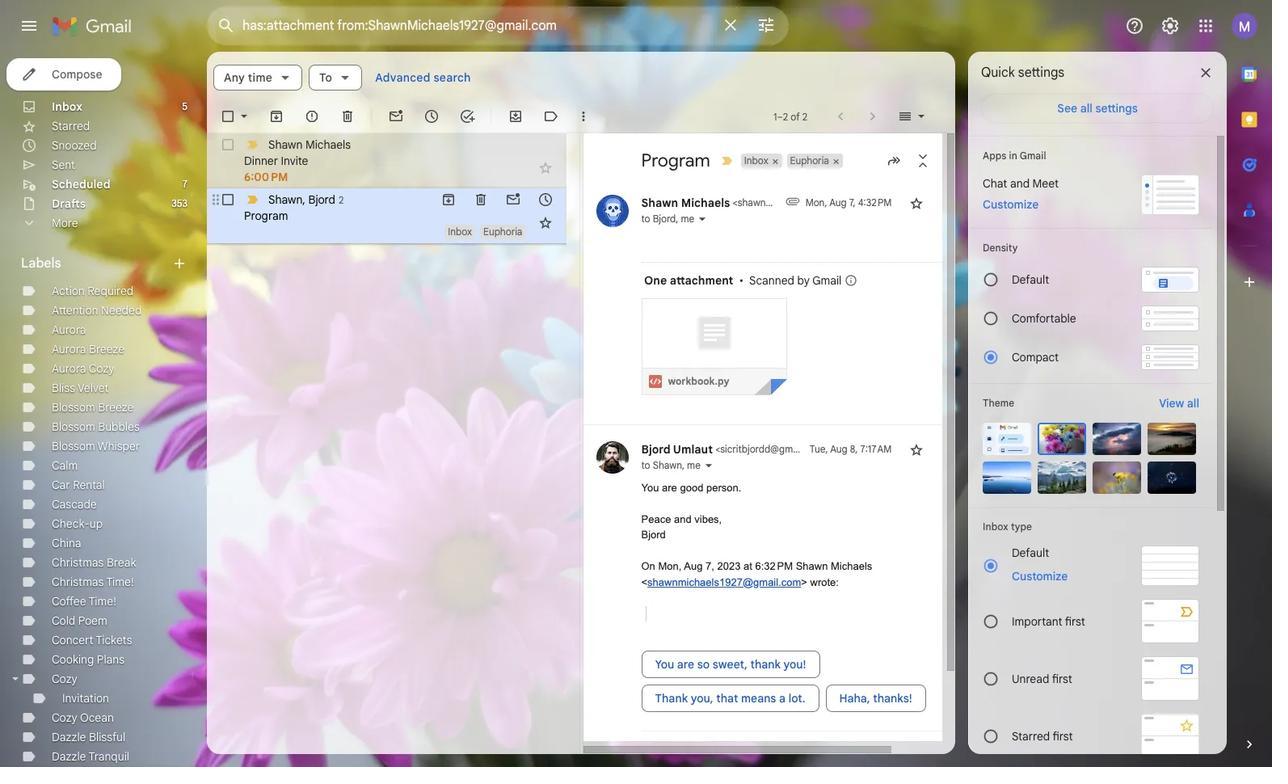 Task type: locate. For each thing, give the bounding box(es) containing it.
2 blossom from the top
[[52, 420, 95, 434]]

0 horizontal spatial gmail
[[813, 273, 842, 287]]

0 vertical spatial <
[[733, 196, 738, 209]]

program down 6:00 pm
[[244, 209, 288, 223]]

dazzle for dazzle blissful
[[52, 730, 86, 745]]

1 vertical spatial first
[[1052, 671, 1073, 686]]

mon, inside on mon, aug 7, 2023 at 6:32 pm shawn michaels <
[[658, 560, 682, 572]]

bjord inside peace and vibes, bjord
[[641, 529, 666, 541]]

aug up shawnmichaels1927@gmail.com link
[[684, 560, 703, 572]]

coffee time!
[[52, 594, 116, 609]]

shawnmichaels1927@gmail.com down 2023
[[648, 576, 801, 588]]

0 horizontal spatial 2
[[339, 194, 344, 206]]

report spam image
[[304, 108, 320, 124]]

2023
[[717, 560, 741, 572]]

none checkbox inside row
[[220, 192, 236, 208]]

good person.
[[680, 481, 742, 494]]

Search mail text field
[[243, 18, 711, 34]]

2 vertical spatial cozy
[[52, 711, 77, 725]]

2 row from the top
[[207, 188, 566, 243]]

2 horizontal spatial 2
[[802, 110, 808, 122]]

0 vertical spatial christmas
[[52, 555, 104, 570]]

are for good person.
[[662, 481, 677, 494]]

download attachment workbook.py image
[[671, 365, 688, 382]]

mon, aug 7, 4:32 pm cell
[[806, 195, 892, 211]]

1 row from the top
[[207, 133, 566, 188]]

2 vertical spatial <
[[641, 576, 648, 588]]

time!
[[106, 575, 134, 589], [89, 594, 116, 609]]

tab list
[[1227, 52, 1272, 709]]

2 vertical spatial michaels
[[831, 560, 873, 572]]

1 vertical spatial christmas
[[52, 575, 104, 589]]

plans
[[97, 652, 124, 667]]

shawnmichaels1927@gmail.com down euphoria button
[[738, 196, 878, 209]]

1 vertical spatial are
[[677, 657, 694, 672]]

blossom up the calm
[[52, 439, 95, 454]]

settings right the all
[[1096, 101, 1138, 116]]

0 vertical spatial program
[[641, 150, 710, 171]]

cozy down cooking
[[52, 672, 77, 686]]

1 horizontal spatial gmail
[[1020, 150, 1047, 162]]

< for shawn michaels
[[733, 196, 738, 209]]

0 vertical spatial euphoria
[[790, 154, 829, 167]]

me for umlaut
[[687, 459, 701, 471]]

1 horizontal spatial 2
[[783, 110, 788, 122]]

are down to shawn , me
[[662, 481, 677, 494]]

delete image
[[340, 108, 356, 124]]

michaels down "report spam" icon
[[305, 137, 351, 152]]

0 vertical spatial blossom
[[52, 400, 95, 415]]

michaels up wrote:
[[831, 560, 873, 572]]

1 horizontal spatial <
[[716, 443, 720, 455]]

dazzle down dazzle blissful
[[52, 749, 86, 764]]

christmas for christmas time!
[[52, 575, 104, 589]]

michaels up show details image
[[681, 196, 730, 210]]

bjord umlaut cell
[[641, 442, 829, 456]]

shawn up "to bjord , me"
[[641, 196, 678, 210]]

gmail right by
[[813, 273, 842, 287]]

bjord up to shawn , me
[[641, 442, 671, 456]]

default down type on the right of the page
[[1012, 546, 1049, 560]]

aurora for aurora breeze
[[52, 342, 86, 357]]

text image
[[649, 375, 662, 388]]

0 vertical spatial 7,
[[849, 196, 856, 209]]

rental
[[73, 478, 105, 492]]

inbox button
[[741, 154, 770, 168]]

inbox type
[[983, 521, 1032, 533]]

inbox
[[52, 99, 82, 114], [744, 154, 769, 167], [448, 226, 472, 238], [983, 521, 1009, 533]]

1 vertical spatial you
[[655, 657, 674, 672]]

1 vertical spatial to
[[641, 459, 650, 471]]

2
[[783, 110, 788, 122], [802, 110, 808, 122], [339, 194, 344, 206]]

1 vertical spatial aug
[[830, 443, 848, 455]]

to left show details image
[[641, 213, 650, 225]]

christmas down china
[[52, 555, 104, 570]]

2 vertical spatial first
[[1053, 729, 1073, 743]]

1 horizontal spatial euphoria
[[790, 154, 829, 167]]

2 vertical spatial aug
[[684, 560, 703, 572]]

1 vertical spatial me
[[687, 459, 701, 471]]

gmail right in
[[1020, 150, 1047, 162]]

aug inside cell
[[830, 443, 848, 455]]

labels image
[[543, 108, 559, 124]]

calm
[[52, 458, 78, 473]]

breeze
[[89, 342, 125, 357], [98, 400, 134, 415]]

aug left 4:32 pm
[[830, 196, 847, 209]]

bjord left show details image
[[653, 213, 676, 225]]

1 vertical spatial dazzle
[[52, 749, 86, 764]]

cozy
[[89, 361, 114, 376], [52, 672, 77, 686], [52, 711, 77, 725]]

aurora cozy
[[52, 361, 114, 376]]

not starred checkbox right 4:32 pm
[[908, 195, 924, 211]]

3 aurora from the top
[[52, 361, 86, 376]]

attachment
[[670, 273, 734, 287]]

that
[[716, 691, 738, 706]]

bjord down shawn michaels dinner invite 6:00 pm
[[308, 192, 335, 207]]

, down shawn michaels dinner invite 6:00 pm
[[303, 192, 306, 207]]

haha,
[[840, 691, 870, 706]]

first right unread
[[1052, 671, 1073, 686]]

aug for tue,
[[830, 443, 848, 455]]

main menu image
[[19, 16, 39, 36]]

a
[[779, 691, 786, 706]]

1 vertical spatial breeze
[[98, 400, 134, 415]]

to for bjord
[[641, 459, 650, 471]]

1 to from the top
[[641, 213, 650, 225]]

shawn down the umlaut
[[653, 459, 682, 471]]

labels
[[21, 255, 61, 272]]

inbox for the inbox 'link'
[[52, 99, 82, 114]]

list containing shawn michaels
[[583, 179, 989, 767]]

settings inside button
[[1096, 101, 1138, 116]]

aug inside cell
[[830, 196, 847, 209]]

2 horizontal spatial ,
[[682, 459, 685, 471]]

0 vertical spatial are
[[662, 481, 677, 494]]

0 vertical spatial starred
[[52, 119, 90, 133]]

bjord down peace
[[641, 529, 666, 541]]

advanced search button
[[369, 63, 478, 92]]

add to tasks image
[[459, 108, 475, 124]]

2 vertical spatial aurora
[[52, 361, 86, 376]]

0 vertical spatial mon,
[[806, 196, 827, 209]]

2 vertical spatial ,
[[682, 459, 685, 471]]

you are good person.
[[641, 481, 742, 494]]

aurora down "attention"
[[52, 323, 86, 337]]

labels navigation
[[0, 52, 207, 767]]

important
[[1012, 614, 1063, 629]]

<
[[733, 196, 738, 209], [716, 443, 720, 455], [641, 576, 648, 588]]

0 vertical spatial dazzle
[[52, 730, 86, 745]]

you for you are so sweet, thank you!
[[655, 657, 674, 672]]

1 vertical spatial ,
[[676, 213, 679, 225]]

move to inbox image
[[508, 108, 524, 124]]

and right "chat"
[[1010, 176, 1030, 191]]

thanks!
[[873, 691, 912, 706]]

1 vertical spatial cozy
[[52, 672, 77, 686]]

program main content
[[207, 52, 1002, 767]]

1 christmas from the top
[[52, 555, 104, 570]]

2 left of
[[783, 110, 788, 122]]

starred down unread
[[1012, 729, 1050, 743]]

bjord
[[308, 192, 335, 207], [653, 213, 676, 225], [641, 442, 671, 456], [641, 529, 666, 541]]

to up you are good person.
[[641, 459, 650, 471]]

one
[[644, 273, 667, 287]]

archive image
[[268, 108, 285, 124]]

first
[[1065, 614, 1086, 629], [1052, 671, 1073, 686], [1053, 729, 1073, 743]]

means
[[741, 691, 776, 706]]

0 vertical spatial shawnmichaels1927@gmail.com
[[738, 196, 878, 209]]

christmas break
[[52, 555, 136, 570]]

starred inside labels navigation
[[52, 119, 90, 133]]

see
[[1058, 101, 1078, 116]]

shawn up invite
[[268, 137, 303, 152]]

breeze for aurora breeze
[[89, 342, 125, 357]]

3 blossom from the top
[[52, 439, 95, 454]]

1 vertical spatial michaels
[[681, 196, 730, 210]]

2 christmas from the top
[[52, 575, 104, 589]]

2 vertical spatial blossom
[[52, 439, 95, 454]]

row containing shawn michaels dinner invite 6:00 pm
[[207, 133, 566, 188]]

1 vertical spatial mon,
[[658, 560, 682, 572]]

time! down 'christmas time!' link
[[89, 594, 116, 609]]

wrote:
[[810, 576, 839, 588]]

list
[[583, 179, 989, 767]]

michaels for invite
[[305, 137, 351, 152]]

cozy for cozy link
[[52, 672, 77, 686]]

are inside button
[[677, 657, 694, 672]]

haha, thanks!
[[840, 691, 912, 706]]

1 vertical spatial time!
[[89, 594, 116, 609]]

unread first
[[1012, 671, 1073, 686]]

1 vertical spatial 7,
[[706, 560, 714, 572]]

0 vertical spatial first
[[1065, 614, 1086, 629]]

mon,
[[806, 196, 827, 209], [658, 560, 682, 572]]

clear search image
[[715, 9, 747, 41]]

1 dazzle from the top
[[52, 730, 86, 745]]

first for starred first
[[1053, 729, 1073, 743]]

0 vertical spatial aug
[[830, 196, 847, 209]]

0 horizontal spatial starred
[[52, 119, 90, 133]]

aurora down "aurora" link
[[52, 342, 86, 357]]

you up thank
[[655, 657, 674, 672]]

add attachment to drive workbook.py image
[[702, 365, 719, 382]]

Not starred checkbox
[[908, 195, 924, 211], [908, 441, 924, 457]]

1 vertical spatial not starred checkbox
[[908, 441, 924, 457]]

tue, aug 8, 7:17 am cell
[[810, 441, 892, 457]]

michaels for shawnmichaels1927@gmail.com
[[681, 196, 730, 210]]

inbox link
[[52, 99, 82, 114]]

inbox inside labels navigation
[[52, 99, 82, 114]]

mon, right on
[[658, 560, 682, 572]]

cold poem link
[[52, 614, 107, 628]]

dazzle blissful link
[[52, 730, 126, 745]]

you down to shawn , me
[[641, 481, 659, 494]]

2 horizontal spatial <
[[733, 196, 738, 209]]

more image
[[576, 108, 592, 124]]

shawn up '>'
[[796, 560, 828, 572]]

shawnmichaels1927@gmail.com link
[[648, 576, 801, 588]]

on
[[641, 560, 655, 572]]

concert tickets link
[[52, 633, 132, 648]]

any time
[[224, 70, 272, 85]]

michaels
[[305, 137, 351, 152], [681, 196, 730, 210], [831, 560, 873, 572]]

dazzle down cozy ocean
[[52, 730, 86, 745]]

breeze up bubbles
[[98, 400, 134, 415]]

michaels inside on mon, aug 7, 2023 at 6:32 pm shawn michaels <
[[831, 560, 873, 572]]

first right important
[[1065, 614, 1086, 629]]

density
[[983, 242, 1018, 254]]

you!
[[784, 657, 806, 672]]

1 vertical spatial blossom
[[52, 420, 95, 434]]

inbox for inbox type
[[983, 521, 1009, 533]]

0 horizontal spatial 7,
[[706, 560, 714, 572]]

< inside shawn michaels < shawnmichaels1927@gmail.com
[[733, 196, 738, 209]]

7, left 4:32 pm
[[849, 196, 856, 209]]

1 vertical spatial default
[[1012, 546, 1049, 560]]

cozy down invitation
[[52, 711, 77, 725]]

2 right of
[[802, 110, 808, 122]]

1 default from the top
[[1012, 272, 1049, 287]]

scanned
[[749, 273, 795, 287]]

shawn inside on mon, aug 7, 2023 at 6:32 pm shawn michaels <
[[796, 560, 828, 572]]

< inside bjord umlaut < sicritbjordd@gmail.com
[[716, 443, 720, 455]]

0 vertical spatial gmail
[[1020, 150, 1047, 162]]

1 vertical spatial settings
[[1096, 101, 1138, 116]]

0 vertical spatial not starred checkbox
[[908, 195, 924, 211]]

1 vertical spatial program
[[244, 209, 288, 223]]

1 vertical spatial aurora
[[52, 342, 86, 357]]

1 aurora from the top
[[52, 323, 86, 337]]

first down unread first
[[1053, 729, 1073, 743]]

4:32 pm
[[858, 196, 892, 209]]

2 horizontal spatial michaels
[[831, 560, 873, 572]]

michaels inside shawn michaels dinner invite 6:00 pm
[[305, 137, 351, 152]]

cozy up velvet
[[89, 361, 114, 376]]

0 horizontal spatial program
[[244, 209, 288, 223]]

None search field
[[207, 6, 789, 45]]

me left show details image
[[681, 213, 695, 225]]

1 vertical spatial <
[[716, 443, 720, 455]]

blossom down bliss velvet link
[[52, 400, 95, 415]]

shawn for shawn michaels < shawnmichaels1927@gmail.com
[[641, 196, 678, 210]]

0 vertical spatial michaels
[[305, 137, 351, 152]]

action required
[[52, 284, 134, 298]]

support image
[[1125, 16, 1145, 36]]

more
[[52, 216, 78, 230]]

0 horizontal spatial ,
[[303, 192, 306, 207]]

default up comfortable
[[1012, 272, 1049, 287]]

time! down 'break'
[[106, 575, 134, 589]]

shawnmichaels1927@gmail.com
[[738, 196, 878, 209], [648, 576, 801, 588]]

1 vertical spatial starred
[[1012, 729, 1050, 743]]

0 horizontal spatial <
[[641, 576, 648, 588]]

program up "to bjord , me"
[[641, 150, 710, 171]]

cascade link
[[52, 497, 97, 512]]

shawn down 6:00 pm
[[268, 192, 303, 207]]

aug left 8,
[[830, 443, 848, 455]]

and left vibes,
[[674, 513, 692, 525]]

euphoria
[[790, 154, 829, 167], [483, 226, 523, 238]]

starred first
[[1012, 729, 1073, 743]]

toggle split pane mode image
[[897, 108, 913, 124]]

shawnmichaels1927@gmail.com inside shawn michaels < shawnmichaels1927@gmail.com
[[738, 196, 878, 209]]

chat
[[983, 176, 1008, 191]]

1 horizontal spatial and
[[1010, 176, 1030, 191]]

blossom breeze link
[[52, 400, 134, 415]]

breeze up aurora cozy
[[89, 342, 125, 357]]

aurora up bliss at the left of page
[[52, 361, 86, 376]]

first for unread first
[[1052, 671, 1073, 686]]

2 down shawn michaels dinner invite 6:00 pm
[[339, 194, 344, 206]]

euphoria inside button
[[790, 154, 829, 167]]

time! for christmas time!
[[106, 575, 134, 589]]

1 horizontal spatial michaels
[[681, 196, 730, 210]]

shawn for shawn , bjord 2
[[268, 192, 303, 207]]

by
[[798, 273, 810, 287]]

gmail image
[[52, 10, 140, 42]]

coffee
[[52, 594, 86, 609]]

8,
[[850, 443, 858, 455]]

1 horizontal spatial 7,
[[849, 196, 856, 209]]

blossom bubbles
[[52, 420, 140, 434]]

None checkbox
[[220, 108, 236, 124], [220, 137, 236, 153], [220, 108, 236, 124], [220, 137, 236, 153]]

on mon, aug 7, 2023 at 6:32 pm shawn michaels <
[[641, 560, 873, 588]]

scheduled
[[52, 177, 110, 192]]

toolbar
[[432, 192, 553, 208]]

apps in gmail
[[983, 150, 1047, 162]]

None checkbox
[[220, 192, 236, 208]]

2 dazzle from the top
[[52, 749, 86, 764]]

1 horizontal spatial mon,
[[806, 196, 827, 209]]

0 vertical spatial and
[[1010, 176, 1030, 191]]

6:00 pm
[[244, 170, 288, 184]]

display density element
[[983, 242, 1200, 254]]

1 blossom from the top
[[52, 400, 95, 415]]

settings right quick
[[1018, 65, 1065, 81]]

7, left 2023
[[706, 560, 714, 572]]

more button
[[0, 213, 194, 233]]

2 default from the top
[[1012, 546, 1049, 560]]

, down the umlaut
[[682, 459, 685, 471]]

row containing shawn
[[207, 188, 566, 243]]

0 vertical spatial me
[[681, 213, 695, 225]]

are left so
[[677, 657, 694, 672]]

0 horizontal spatial michaels
[[305, 137, 351, 152]]

inbox inside "button"
[[744, 154, 769, 167]]

to bjord , me
[[641, 213, 695, 225]]

1 horizontal spatial ,
[[676, 213, 679, 225]]

mon, aug 7, 4:32 pm
[[806, 196, 892, 209]]

euphoria button
[[787, 154, 831, 168]]

0 vertical spatial default
[[1012, 272, 1049, 287]]

and inside peace and vibes, bjord
[[674, 513, 692, 525]]

blossom for blossom bubbles
[[52, 420, 95, 434]]

starred up snoozed link
[[52, 119, 90, 133]]

shawn for shawn michaels dinner invite 6:00 pm
[[268, 137, 303, 152]]

0 vertical spatial you
[[641, 481, 659, 494]]

0 vertical spatial breeze
[[89, 342, 125, 357]]

me left show details icon in the bottom right of the page
[[687, 459, 701, 471]]

workbook.py link
[[641, 298, 787, 395]]

blossom down blossom breeze link
[[52, 420, 95, 434]]

0 vertical spatial aurora
[[52, 323, 86, 337]]

1 vertical spatial and
[[674, 513, 692, 525]]

1 horizontal spatial settings
[[1096, 101, 1138, 116]]

0 vertical spatial cozy
[[89, 361, 114, 376]]

0 horizontal spatial mon,
[[658, 560, 682, 572]]

row
[[207, 133, 566, 188], [207, 188, 566, 243]]

shawn inside shawn michaels dinner invite 6:00 pm
[[268, 137, 303, 152]]

shawn michaels < shawnmichaels1927@gmail.com
[[641, 196, 878, 210]]

to shawn , me
[[641, 459, 701, 471]]

mon, down euphoria button
[[806, 196, 827, 209]]

0 horizontal spatial and
[[674, 513, 692, 525]]

and for chat
[[1010, 176, 1030, 191]]

christmas time!
[[52, 575, 134, 589]]

, left show details image
[[676, 213, 679, 225]]

2 to from the top
[[641, 459, 650, 471]]

2 aurora from the top
[[52, 342, 86, 357]]

christmas up coffee time! link
[[52, 575, 104, 589]]

0 vertical spatial settings
[[1018, 65, 1065, 81]]

1 horizontal spatial starred
[[1012, 729, 1050, 743]]

cozy ocean link
[[52, 711, 114, 725]]

1 not starred checkbox from the top
[[908, 195, 924, 211]]

not starred checkbox right 7:17 am
[[908, 441, 924, 457]]

you inside button
[[655, 657, 674, 672]]

0 vertical spatial to
[[641, 213, 650, 225]]

1 vertical spatial gmail
[[813, 273, 842, 287]]

0 vertical spatial time!
[[106, 575, 134, 589]]

0 horizontal spatial euphoria
[[483, 226, 523, 238]]

sent link
[[52, 158, 75, 172]]



Task type: describe. For each thing, give the bounding box(es) containing it.
bubbles
[[98, 420, 140, 434]]

aug for mon,
[[830, 196, 847, 209]]

toolbar inside program main content
[[432, 192, 553, 208]]

theme element
[[983, 395, 1015, 411]]

apps
[[983, 150, 1007, 162]]

thank you, that means a lot.
[[655, 691, 806, 706]]

aurora for aurora cozy
[[52, 361, 86, 376]]

vibes,
[[695, 513, 722, 525]]

dazzle tranquil link
[[52, 749, 129, 764]]

time
[[248, 70, 272, 85]]

poem
[[78, 614, 107, 628]]

gmail inside "list"
[[813, 273, 842, 287]]

dazzle tranquil
[[52, 749, 129, 764]]

program inside row
[[244, 209, 288, 223]]

cascade
[[52, 497, 97, 512]]

attention needed link
[[52, 303, 142, 318]]

coffee time! link
[[52, 594, 116, 609]]

peace and vibes, bjord
[[641, 513, 722, 541]]

action
[[52, 284, 85, 298]]

china
[[52, 536, 81, 551]]

–
[[777, 110, 783, 122]]

7
[[183, 178, 188, 190]]

7, inside on mon, aug 7, 2023 at 6:32 pm shawn michaels <
[[706, 560, 714, 572]]

settings image
[[1161, 16, 1180, 36]]

invitation link
[[62, 691, 109, 706]]

dazzle for dazzle tranquil
[[52, 749, 86, 764]]

peace
[[641, 513, 671, 525]]

list inside program main content
[[583, 179, 989, 767]]

dazzle blissful
[[52, 730, 126, 745]]

aurora link
[[52, 323, 86, 337]]

concert
[[52, 633, 93, 648]]

search mail image
[[212, 11, 241, 40]]

quick settings
[[981, 65, 1065, 81]]

christmas break link
[[52, 555, 136, 570]]

see all settings button
[[981, 94, 1214, 123]]

thank you, that means a lot. button
[[641, 685, 819, 712]]

time! for coffee time!
[[89, 594, 116, 609]]

353
[[172, 197, 188, 209]]

< for bjord umlaut
[[716, 443, 720, 455]]

lot.
[[789, 691, 806, 706]]

concert tickets
[[52, 633, 132, 648]]

inbox type element
[[983, 521, 1200, 533]]

any time button
[[213, 65, 302, 91]]

< inside on mon, aug 7, 2023 at 6:32 pm shawn michaels <
[[641, 576, 648, 588]]

breeze for blossom breeze
[[98, 400, 134, 415]]

you,
[[691, 691, 714, 706]]

and for peace
[[674, 513, 692, 525]]

required
[[88, 284, 134, 298]]

shawn michaels cell
[[641, 196, 883, 210]]

1 vertical spatial shawnmichaels1927@gmail.com
[[648, 576, 801, 588]]

blossom for blossom breeze
[[52, 400, 95, 415]]

me for michaels
[[681, 213, 695, 225]]

shawnmichaels1927@gmail.com > wrote:
[[648, 576, 839, 588]]

aurora for "aurora" link
[[52, 323, 86, 337]]

show details image
[[698, 214, 708, 224]]

christmas for christmas break
[[52, 555, 104, 570]]

bliss velvet link
[[52, 381, 109, 395]]

one attachment •  scanned by gmail
[[641, 273, 842, 287]]

cozy for cozy ocean
[[52, 711, 77, 725]]

1
[[774, 110, 777, 122]]

default for important first
[[1012, 546, 1049, 560]]

quick settings element
[[981, 65, 1065, 94]]

chat and meet
[[983, 176, 1059, 191]]

to button
[[309, 65, 362, 91]]

car rental
[[52, 478, 105, 492]]

labels heading
[[21, 255, 171, 272]]

break
[[107, 555, 136, 570]]

0 vertical spatial ,
[[303, 192, 306, 207]]

5
[[182, 100, 188, 112]]

default for comfortable
[[1012, 272, 1049, 287]]

1 horizontal spatial program
[[641, 150, 710, 171]]

attention
[[52, 303, 98, 318]]

mon, inside mon, aug 7, 4:32 pm cell
[[806, 196, 827, 209]]

aurora breeze
[[52, 342, 125, 357]]

advanced search options image
[[750, 9, 783, 41]]

type
[[1011, 521, 1032, 533]]

to
[[319, 70, 332, 85]]

bliss
[[52, 381, 75, 395]]

starred for starred first
[[1012, 729, 1050, 743]]

blossom breeze
[[52, 400, 134, 415]]

cooking plans link
[[52, 652, 124, 667]]

7:17 am
[[860, 443, 892, 455]]

thank
[[751, 657, 781, 672]]

search
[[434, 70, 471, 85]]

compose
[[52, 67, 102, 82]]

so
[[697, 657, 710, 672]]

print all image
[[932, 141, 971, 180]]

shawn , bjord 2
[[268, 192, 344, 207]]

sent
[[52, 158, 75, 172]]

you are so sweet, thank you! button
[[641, 651, 820, 678]]

cozy ocean
[[52, 711, 114, 725]]

car
[[52, 478, 70, 492]]

up
[[90, 517, 103, 531]]

show details image
[[704, 460, 714, 470]]

7, inside cell
[[849, 196, 856, 209]]

advanced
[[375, 70, 431, 85]]

aug inside on mon, aug 7, 2023 at 6:32 pm shawn michaels <
[[684, 560, 703, 572]]

you for you are good person.
[[641, 481, 659, 494]]

, for shawn
[[676, 213, 679, 225]]

•
[[739, 273, 744, 287]]

, for bjord
[[682, 459, 685, 471]]

blossom whisper
[[52, 439, 140, 454]]

bjord inside row
[[308, 192, 335, 207]]

first for important first
[[1065, 614, 1086, 629]]

you are so sweet, thank you!
[[655, 657, 806, 672]]

advanced search
[[375, 70, 471, 85]]

comfortable
[[1012, 311, 1076, 326]]

theme
[[983, 397, 1015, 409]]

1 vertical spatial euphoria
[[483, 226, 523, 238]]

snooze image
[[424, 108, 440, 124]]

calm link
[[52, 458, 78, 473]]

blossom for blossom whisper
[[52, 439, 95, 454]]

attention needed
[[52, 303, 142, 318]]

sicritbjordd@gmail.com
[[720, 443, 825, 455]]

umlaut
[[673, 442, 713, 456]]

0 horizontal spatial settings
[[1018, 65, 1065, 81]]

2 inside shawn , bjord 2
[[339, 194, 344, 206]]

inbox for inbox "button"
[[744, 154, 769, 167]]

bliss velvet
[[52, 381, 109, 395]]

starred for starred link
[[52, 119, 90, 133]]

velvet
[[78, 381, 109, 395]]

2 not starred checkbox from the top
[[908, 441, 924, 457]]

scheduled link
[[52, 177, 110, 192]]

tickets
[[96, 633, 132, 648]]

invite
[[281, 154, 308, 168]]

check-
[[52, 517, 90, 531]]

to for shawn
[[641, 213, 650, 225]]

cooking
[[52, 652, 94, 667]]

6:32 pm
[[755, 560, 793, 572]]

of
[[791, 110, 800, 122]]

are for so
[[677, 657, 694, 672]]

needed
[[101, 303, 142, 318]]

blissful
[[89, 730, 126, 745]]



Task type: vqa. For each thing, say whether or not it's contained in the screenshot.
topmost shawnmichaels1927@gmail.com
yes



